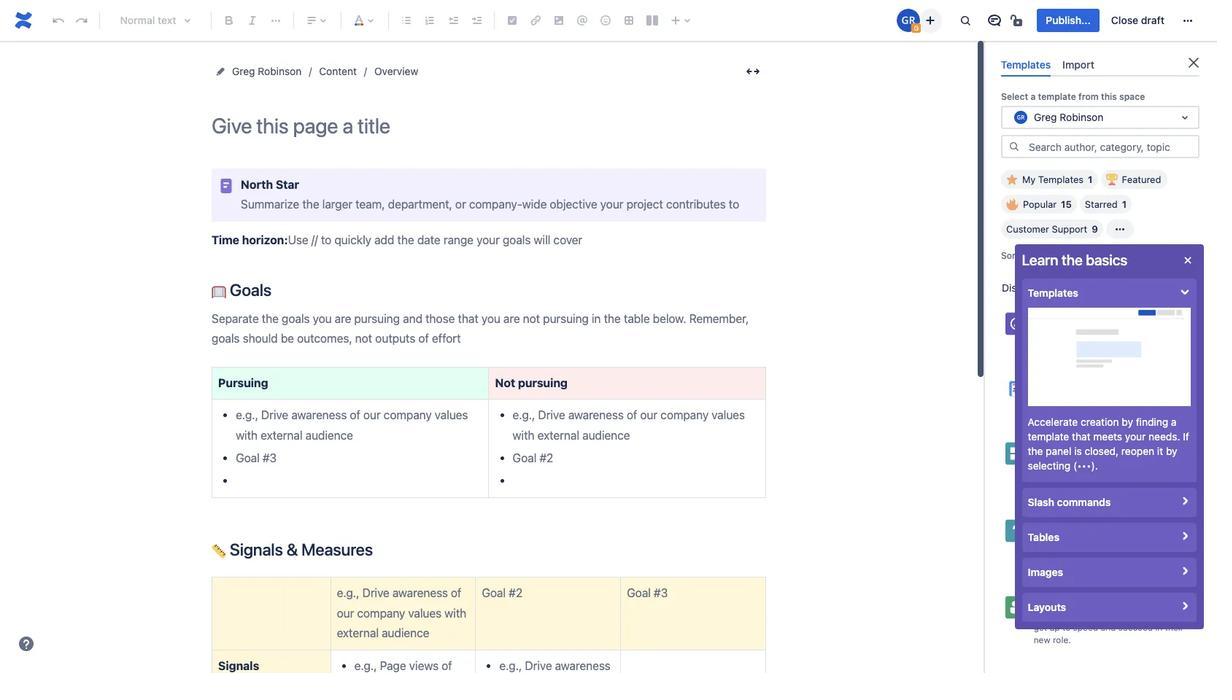 Task type: locate. For each thing, give the bounding box(es) containing it.
1 right starred
[[1122, 199, 1127, 210]]

panel note image
[[218, 177, 235, 195]]

0 vertical spatial this
[[1101, 91, 1117, 102]]

templates inside dropdown button
[[1029, 287, 1079, 299]]

1 vertical spatial day
[[1086, 611, 1101, 622]]

horizon:
[[242, 233, 288, 247]]

north star
[[241, 178, 299, 191]]

and down layouts dropdown button
[[1101, 623, 1116, 634]]

by inside 5 whys analysis build team trust by identifying problems and proposing solutions as a group.
[[1101, 534, 1111, 545]]

the for master
[[1065, 327, 1078, 338]]

on- up productive
[[1060, 392, 1075, 403]]

0 vertical spatial signals
[[230, 540, 283, 560]]

1 vertical spatial plan
[[1103, 611, 1121, 622]]

templates inside tab list
[[1001, 58, 1051, 71]]

1
[[1088, 174, 1093, 186], [1122, 199, 1127, 210], [1060, 375, 1065, 388], [1075, 392, 1079, 403]]

None text field
[[1012, 110, 1015, 125]]

more formatting image
[[267, 12, 285, 29]]

0 vertical spatial plan
[[1071, 594, 1091, 607]]

editor
[[1082, 310, 1109, 323]]

1 horizontal spatial plan
[[1103, 611, 1121, 622]]

this for template
[[1101, 91, 1117, 102]]

1 vertical spatial basics
[[1080, 327, 1107, 338]]

and inside 5 whys analysis build team trust by identifying problems and proposing solutions as a group.
[[1075, 546, 1090, 557]]

open image
[[1177, 109, 1194, 126]]

outdent ⇧tab image
[[445, 12, 462, 29]]

and
[[1109, 327, 1124, 338], [1121, 392, 1137, 403], [1109, 469, 1124, 480], [1075, 546, 1090, 557], [1101, 623, 1116, 634]]

images
[[1029, 566, 1064, 579]]

to
[[1116, 457, 1124, 468], [1067, 481, 1075, 492], [1123, 611, 1131, 622], [1063, 623, 1071, 634]]

close image
[[1180, 252, 1197, 269]]

0 vertical spatial 90-
[[1034, 594, 1051, 607]]

by
[[1022, 250, 1032, 261], [1123, 416, 1134, 428], [1167, 445, 1178, 458], [1101, 534, 1111, 545]]

hires
[[1173, 611, 1193, 622]]

0 vertical spatial your
[[1126, 431, 1147, 443]]

the up with
[[1065, 327, 1078, 338]]

new down get
[[1034, 635, 1051, 646]]

help image
[[18, 636, 35, 653]]

90- up create
[[1034, 594, 1051, 607]]

greg right move this page image
[[232, 65, 255, 77]]

run
[[1034, 392, 1050, 403]]

basics down editor
[[1080, 327, 1107, 338]]

use
[[1126, 469, 1141, 480]]

1- up productive
[[1052, 392, 1060, 403]]

signals & measures
[[226, 540, 373, 560]]

needs.
[[1150, 431, 1181, 443]]

:straight_ruler: image
[[212, 545, 226, 559], [212, 545, 226, 559]]

1 horizontal spatial robinson
[[1060, 111, 1104, 123]]

day
[[1051, 594, 1068, 607], [1086, 611, 1101, 622]]

this
[[1101, 91, 1117, 102], [1052, 457, 1067, 468]]

a up needs.
[[1172, 416, 1178, 428]]

emoji image
[[597, 12, 615, 29]]

0 horizontal spatial this
[[1052, 457, 1067, 468]]

9
[[1092, 223, 1098, 235]]

:goal: image
[[212, 285, 226, 300]]

0 vertical spatial templates
[[1001, 58, 1051, 71]]

meets
[[1094, 431, 1123, 443]]

1 horizontal spatial day
[[1086, 611, 1101, 622]]

0 horizontal spatial greg
[[232, 65, 255, 77]]

on- up run on the right of page
[[1043, 375, 1060, 388]]

your
[[1126, 431, 1147, 443], [1034, 469, 1052, 480]]

no restrictions image
[[1010, 12, 1027, 29]]

basics inside master the basics and create superb pages with confidence.
[[1080, 327, 1107, 338]]

this up team?s
[[1052, 457, 1067, 468]]

1 vertical spatial 1-
[[1052, 392, 1060, 403]]

find and replace image
[[957, 12, 975, 29]]

customer
[[1007, 223, 1050, 235]]

1 horizontal spatial new
[[1154, 611, 1171, 622]]

1 vertical spatial your
[[1034, 469, 1052, 480]]

tab list
[[996, 53, 1206, 77]]

templates up the 15
[[1039, 174, 1084, 186]]

new up in
[[1154, 611, 1171, 622]]

0 horizontal spatial robinson
[[258, 65, 302, 77]]

and up relationships.
[[1121, 392, 1137, 403]]

5
[[1034, 517, 1040, 530]]

basics up templates. on the right top of page
[[1087, 252, 1128, 269]]

by up proposing in the right bottom of the page
[[1101, 534, 1111, 545]]

action item image
[[504, 12, 521, 29]]

robinson down from
[[1060, 111, 1104, 123]]

0 horizontal spatial plan
[[1071, 594, 1091, 607]]

north
[[241, 178, 273, 191]]

as
[[1175, 546, 1185, 557]]

your inside 4 ls retrospective use this framework to reflect back on your team?s work and use what youve learned to improve.
[[1034, 469, 1052, 480]]

90- up speed at the bottom right
[[1071, 611, 1086, 622]]

2 vertical spatial templates
[[1029, 287, 1079, 299]]

robinson down the more formatting icon
[[258, 65, 302, 77]]

basics for master
[[1080, 327, 1107, 338]]

your up reopen at the right of the page
[[1126, 431, 1147, 443]]

learn
[[1023, 252, 1059, 269]]

1 down meeting
[[1075, 392, 1079, 403]]

1 left meeting
[[1060, 375, 1065, 388]]

a right create
[[1064, 611, 1069, 622]]

1-on-1 meeting run 1-on-1 meetings and maintain productive working relationships.
[[1034, 375, 1174, 415]]

make page full-width image
[[745, 63, 762, 80]]

1 vertical spatial greg
[[1034, 111, 1057, 123]]

the right using
[[1064, 310, 1079, 323]]

templates up select
[[1001, 58, 1051, 71]]

a right as
[[1187, 546, 1192, 557]]

1 horizontal spatial greg robinson
[[1034, 111, 1104, 123]]

greg robinson image
[[897, 9, 921, 32]]

content link
[[319, 63, 357, 80]]

day up speed at the bottom right
[[1086, 611, 1101, 622]]

space
[[1120, 91, 1145, 102]]

5 whys analysis build team trust by identifying problems and proposing solutions as a group.
[[1034, 517, 1192, 569]]

star
[[276, 178, 299, 191]]

link image
[[527, 12, 545, 29]]

template left from
[[1038, 91, 1076, 102]]

15
[[1061, 199, 1072, 210]]

help
[[1134, 611, 1151, 622]]

from
[[1079, 91, 1099, 102]]

this inside 4 ls retrospective use this framework to reflect back on your team?s work and use what youve learned to improve.
[[1052, 457, 1067, 468]]

support
[[1052, 223, 1088, 235]]

templates button
[[1023, 279, 1197, 308]]

close templates and import image
[[1185, 54, 1203, 72]]

the up 131
[[1063, 252, 1084, 269]]

retrospective
[[1057, 440, 1122, 453]]

1 horizontal spatial this
[[1101, 91, 1117, 102]]

templates up using
[[1029, 287, 1079, 299]]

not pursuing
[[495, 376, 568, 390]]

and up confidence.
[[1109, 327, 1124, 338]]

your inside accelerate creation by finding a template that meets your needs. if the panel is closed, reopen it by selecting (•••).
[[1126, 431, 1147, 443]]

and inside 4 ls retrospective use this framework to reflect back on your team?s work and use what youve learned to improve.
[[1109, 469, 1124, 480]]

numbered list ⌘⇧7 image
[[421, 12, 439, 29]]

trust
[[1080, 534, 1099, 545]]

displaying all 131 templates.
[[1002, 282, 1136, 294]]

template
[[1038, 91, 1076, 102], [1029, 431, 1070, 443]]

0 vertical spatial new
[[1154, 611, 1171, 622]]

0 horizontal spatial your
[[1034, 469, 1052, 480]]

0 horizontal spatial new
[[1034, 635, 1051, 646]]

plan up succeed
[[1103, 611, 1121, 622]]

1- up run on the right of page
[[1034, 375, 1043, 388]]

the for using
[[1064, 310, 1079, 323]]

featured
[[1122, 174, 1162, 186]]

on
[[1178, 457, 1188, 468]]

:goal: image
[[212, 285, 226, 300]]

signals
[[230, 540, 283, 560], [218, 660, 259, 673]]

their
[[1165, 623, 1184, 634]]

using the editor tutorial
[[1034, 310, 1159, 323]]

commands
[[1058, 496, 1112, 509]]

this right from
[[1101, 91, 1117, 102]]

1 vertical spatial greg robinson
[[1034, 111, 1104, 123]]

and down trust
[[1075, 546, 1090, 557]]

in
[[1156, 623, 1163, 634]]

template down accelerate
[[1029, 431, 1070, 443]]

use
[[1034, 457, 1050, 468]]

confluence image
[[12, 9, 35, 32], [12, 9, 35, 32]]

starred 1
[[1085, 199, 1127, 210]]

0 vertical spatial day
[[1051, 594, 1068, 607]]

problems
[[1034, 546, 1072, 557]]

sort by
[[1001, 250, 1032, 261]]

1-
[[1034, 375, 1043, 388], [1052, 392, 1060, 403]]

0 vertical spatial on-
[[1043, 375, 1060, 388]]

day up create
[[1051, 594, 1068, 607]]

the up selecting
[[1029, 445, 1044, 458]]

greg robinson
[[232, 65, 302, 77], [1034, 111, 1104, 123]]

robinson
[[258, 65, 302, 77], [1060, 111, 1104, 123]]

and left the use
[[1109, 469, 1124, 480]]

and inside 1-on-1 meeting run 1-on-1 meetings and maintain productive working relationships.
[[1121, 392, 1137, 403]]

to right up on the right bottom
[[1063, 623, 1071, 634]]

1 horizontal spatial 90-
[[1071, 611, 1086, 622]]

0 horizontal spatial 1-
[[1034, 375, 1043, 388]]

1 vertical spatial signals
[[218, 660, 259, 673]]

1 horizontal spatial your
[[1126, 431, 1147, 443]]

selecting
[[1029, 460, 1072, 472]]

to left reflect
[[1116, 457, 1124, 468]]

1 vertical spatial template
[[1029, 431, 1070, 443]]

greg robinson down select a template from this space
[[1034, 111, 1104, 123]]

basics
[[1087, 252, 1128, 269], [1080, 327, 1107, 338]]

the inside master the basics and create superb pages with confidence.
[[1065, 327, 1078, 338]]

pursuing
[[518, 376, 568, 390]]

1 vertical spatial robinson
[[1060, 111, 1104, 123]]

1 horizontal spatial greg
[[1034, 111, 1057, 123]]

0 horizontal spatial greg robinson
[[232, 65, 302, 77]]

plan up speed at the bottom right
[[1071, 594, 1091, 607]]

bold ⌘b image
[[220, 12, 238, 29]]

greg
[[232, 65, 255, 77], [1034, 111, 1057, 123]]

0 vertical spatial basics
[[1087, 252, 1128, 269]]

a
[[1031, 91, 1036, 102], [1172, 416, 1178, 428], [1187, 546, 1192, 557], [1064, 611, 1069, 622]]

close draft
[[1112, 14, 1165, 26]]

greg robinson right move this page image
[[232, 65, 302, 77]]

greg down select a template from this space
[[1034, 111, 1057, 123]]

signals for signals & measures
[[230, 540, 283, 560]]

1 vertical spatial 90-
[[1071, 611, 1086, 622]]

0 vertical spatial 1-
[[1034, 375, 1043, 388]]

131
[[1067, 282, 1084, 294]]

measures
[[301, 540, 373, 560]]

1 vertical spatial this
[[1052, 457, 1067, 468]]

tab list containing templates
[[996, 53, 1206, 77]]

group.
[[1034, 558, 1061, 569]]

popular
[[1023, 199, 1057, 210]]

meeting
[[1067, 375, 1106, 388]]

your down use
[[1034, 469, 1052, 480]]

closed,
[[1086, 445, 1120, 458]]

maintain
[[1139, 392, 1174, 403]]



Task type: describe. For each thing, give the bounding box(es) containing it.
master
[[1034, 327, 1062, 338]]

Give this page a title text field
[[212, 114, 766, 138]]

1 vertical spatial new
[[1034, 635, 1051, 646]]

a inside 5 whys analysis build team trust by identifying problems and proposing solutions as a group.
[[1187, 546, 1192, 557]]

goals
[[226, 281, 272, 300]]

if
[[1184, 431, 1190, 443]]

layouts image
[[644, 12, 661, 29]]

speed
[[1073, 623, 1099, 634]]

add image, video, or file image
[[550, 12, 568, 29]]

images button
[[1023, 558, 1197, 588]]

0 vertical spatial template
[[1038, 91, 1076, 102]]

overview
[[374, 65, 418, 77]]

that
[[1073, 431, 1092, 443]]

by right it
[[1167, 445, 1178, 458]]

comment icon image
[[986, 12, 1004, 29]]

a inside accelerate creation by finding a template that meets your needs. if the panel is closed, reopen it by selecting (•••).
[[1172, 416, 1178, 428]]

1 vertical spatial on-
[[1060, 392, 1075, 403]]

0 horizontal spatial day
[[1051, 594, 1068, 607]]

not
[[495, 376, 515, 390]]

and inside master the basics and create superb pages with confidence.
[[1109, 327, 1124, 338]]

layouts
[[1029, 601, 1067, 614]]

tables
[[1029, 531, 1060, 544]]

tutorial
[[1117, 312, 1159, 321]]

framework
[[1070, 457, 1113, 468]]

displaying
[[1002, 282, 1051, 294]]

redo ⌘⇧z image
[[73, 12, 91, 29]]

customer support 9
[[1007, 223, 1098, 235]]

more image
[[1180, 12, 1197, 29]]

templates.
[[1087, 282, 1136, 294]]

learned
[[1034, 481, 1065, 492]]

layouts button
[[1023, 593, 1197, 623]]

4
[[1034, 440, 1041, 453]]

(•••).
[[1074, 460, 1099, 472]]

italic ⌘i image
[[244, 12, 261, 29]]

to up succeed
[[1123, 611, 1131, 622]]

relationships.
[[1115, 404, 1170, 415]]

confidence.
[[1081, 339, 1129, 350]]

select
[[1001, 91, 1029, 102]]

with
[[1061, 339, 1079, 350]]

ls
[[1043, 440, 1054, 453]]

1 vertical spatial templates
[[1039, 174, 1084, 186]]

identifying
[[1114, 534, 1157, 545]]

get
[[1034, 623, 1047, 634]]

reopen
[[1122, 445, 1155, 458]]

slash commands
[[1029, 496, 1112, 509]]

the inside accelerate creation by finding a template that meets your needs. if the panel is closed, reopen it by selecting (•••).
[[1029, 445, 1044, 458]]

my
[[1023, 174, 1036, 186]]

basics for learn
[[1087, 252, 1128, 269]]

publish...
[[1046, 14, 1091, 26]]

template inside accelerate creation by finding a template that meets your needs. if the panel is closed, reopen it by selecting (•••).
[[1029, 431, 1070, 443]]

move this page image
[[215, 66, 226, 77]]

a right select
[[1031, 91, 1036, 102]]

accelerate creation by finding a template that meets your needs. if the panel is closed, reopen it by selecting (•••).
[[1029, 416, 1190, 472]]

reflect
[[1126, 457, 1153, 468]]

invite to edit image
[[922, 11, 940, 29]]

learn the basics
[[1023, 252, 1128, 269]]

featured button
[[1101, 170, 1168, 189]]

all
[[1054, 282, 1064, 294]]

by right sort
[[1022, 250, 1032, 261]]

mention image
[[574, 12, 591, 29]]

content
[[319, 65, 357, 77]]

accelerate
[[1029, 416, 1079, 428]]

bullet list ⌘⇧8 image
[[398, 12, 415, 29]]

my templates
[[1023, 174, 1084, 186]]

slash
[[1029, 496, 1055, 509]]

meetings
[[1081, 392, 1119, 403]]

up
[[1050, 623, 1060, 634]]

time horizon:
[[212, 233, 288, 247]]

0 vertical spatial greg robinson
[[232, 65, 302, 77]]

Main content area, start typing to enter text. text field
[[203, 169, 775, 674]]

panel
[[1047, 445, 1072, 458]]

productive
[[1034, 404, 1078, 415]]

undo ⌘z image
[[50, 12, 67, 29]]

indent tab image
[[468, 12, 485, 29]]

more categories image
[[1112, 221, 1129, 238]]

close draft button
[[1103, 9, 1174, 32]]

overview link
[[374, 63, 418, 80]]

working
[[1080, 404, 1113, 415]]

&
[[287, 540, 298, 560]]

youve
[[1166, 469, 1190, 480]]

select a template from this space
[[1001, 91, 1145, 102]]

the for learn
[[1063, 252, 1084, 269]]

signals for signals
[[218, 660, 259, 673]]

1 horizontal spatial 1-
[[1052, 392, 1060, 403]]

a inside the 90-day plan create a 90-day plan to help new hires get up to speed and succeed in their new role.
[[1064, 611, 1069, 622]]

build
[[1034, 534, 1055, 545]]

creation
[[1082, 416, 1120, 428]]

pursuing
[[218, 376, 268, 390]]

pages
[[1034, 339, 1059, 350]]

search icon image
[[1009, 141, 1020, 152]]

0 vertical spatial robinson
[[258, 65, 302, 77]]

finding
[[1137, 416, 1169, 428]]

by down relationships.
[[1123, 416, 1134, 428]]

master the basics and create superb pages with confidence.
[[1034, 327, 1184, 350]]

superb
[[1155, 327, 1184, 338]]

this for retrospective
[[1052, 457, 1067, 468]]

tables button
[[1023, 523, 1197, 553]]

is
[[1075, 445, 1083, 458]]

create
[[1127, 327, 1153, 338]]

solutions
[[1136, 546, 1173, 557]]

create
[[1034, 611, 1061, 622]]

table image
[[620, 12, 638, 29]]

Search author, category, topic field
[[1025, 137, 1199, 157]]

0 vertical spatial greg
[[232, 65, 255, 77]]

import
[[1063, 58, 1095, 71]]

back
[[1155, 457, 1175, 468]]

1 up starred
[[1088, 174, 1093, 186]]

4 ls retrospective use this framework to reflect back on your team?s work and use what youve learned to improve.
[[1034, 440, 1190, 492]]

to down team?s
[[1067, 481, 1075, 492]]

sort
[[1001, 250, 1019, 261]]

close
[[1112, 14, 1139, 26]]

role.
[[1053, 635, 1071, 646]]

0 horizontal spatial 90-
[[1034, 594, 1051, 607]]

improve.
[[1078, 481, 1113, 492]]

and inside the 90-day plan create a 90-day plan to help new hires get up to speed and succeed in their new role.
[[1101, 623, 1116, 634]]

publish... button
[[1038, 9, 1100, 32]]



Task type: vqa. For each thing, say whether or not it's contained in the screenshot.


